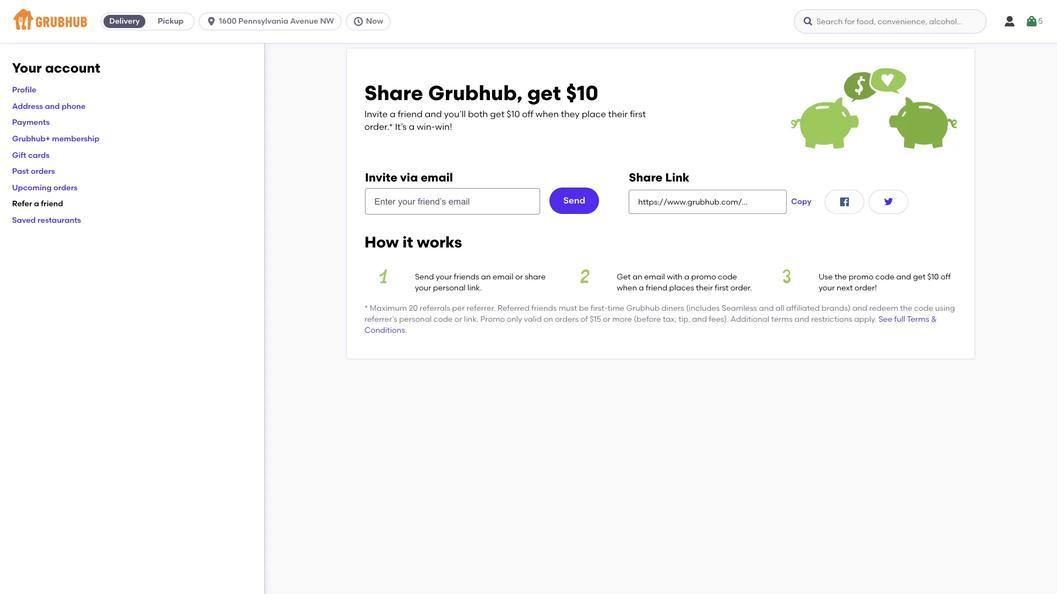 Task type: locate. For each thing, give the bounding box(es) containing it.
1 promo from the left
[[692, 273, 717, 282]]

invite
[[365, 109, 388, 120], [365, 171, 398, 185]]

or left share
[[516, 273, 523, 282]]

past orders
[[12, 167, 55, 176]]

your up 'referrals'
[[436, 273, 452, 282]]

address
[[12, 102, 43, 111]]

send inside send your friends an email or share your personal link.
[[415, 273, 434, 282]]

2 horizontal spatial or
[[603, 315, 611, 324]]

use the promo code and get $10 off your next order!
[[819, 273, 951, 293]]

1 vertical spatial orders
[[53, 183, 78, 193]]

or inside send your friends an email or share your personal link.
[[516, 273, 523, 282]]

and down (includes
[[693, 315, 707, 324]]

svg image for 5
[[1026, 15, 1039, 28]]

share grubhub, get $10 invite a friend and you'll both get $10 off when they place their first order.* it's a win-win!
[[365, 81, 646, 132]]

places
[[670, 284, 695, 293]]

1 horizontal spatial an
[[633, 273, 643, 282]]

orders down must
[[555, 315, 579, 324]]

conditions
[[365, 326, 405, 336]]

a
[[390, 109, 396, 120], [409, 122, 415, 132], [34, 200, 39, 209], [685, 273, 690, 282], [639, 284, 644, 293]]

first left order. at the right
[[715, 284, 729, 293]]

promo up places
[[692, 273, 717, 282]]

share up it's
[[365, 81, 424, 105]]

your
[[436, 273, 452, 282], [415, 284, 431, 293], [819, 284, 835, 293]]

your up 20
[[415, 284, 431, 293]]

1 horizontal spatial friend
[[398, 109, 423, 120]]

personal up per
[[433, 284, 466, 293]]

0 horizontal spatial an
[[481, 273, 491, 282]]

their right the place
[[609, 109, 628, 120]]

first inside share grubhub, get $10 invite a friend and you'll both get $10 off when they place their first order.* it's a win-win!
[[630, 109, 646, 120]]

0 vertical spatial the
[[835, 273, 847, 282]]

tax,
[[663, 315, 677, 324]]

1 vertical spatial first
[[715, 284, 729, 293]]

or down per
[[455, 315, 462, 324]]

0 horizontal spatial send
[[415, 273, 434, 282]]

1 horizontal spatial when
[[617, 284, 637, 293]]

2 vertical spatial $10
[[928, 273, 940, 282]]

friend up it's
[[398, 109, 423, 120]]

share inside share grubhub, get $10 invite a friend and you'll both get $10 off when they place their first order.* it's a win-win!
[[365, 81, 424, 105]]

svg image inside 1600 pennsylvania avenue nw button
[[206, 16, 217, 27]]

0 vertical spatial off
[[522, 109, 534, 120]]

referrer's
[[365, 315, 398, 324]]

share
[[365, 81, 424, 105], [629, 171, 663, 185]]

2 horizontal spatial svg image
[[1026, 15, 1039, 28]]

get right both
[[490, 109, 505, 120]]

code up order!
[[876, 273, 895, 282]]

svg image for now
[[353, 16, 364, 27]]

0 horizontal spatial email
[[421, 171, 453, 185]]

2 promo from the left
[[849, 273, 874, 282]]

email right via
[[421, 171, 453, 185]]

0 horizontal spatial personal
[[399, 315, 432, 324]]

0 horizontal spatial first
[[630, 109, 646, 120]]

0 vertical spatial share
[[365, 81, 424, 105]]

1 vertical spatial get
[[490, 109, 505, 120]]

1600 pennsylvania avenue nw
[[219, 17, 334, 26]]

1 vertical spatial link.
[[464, 315, 479, 324]]

1 horizontal spatial off
[[941, 273, 951, 282]]

friend down the 'with'
[[646, 284, 668, 293]]

the inside use the promo code and get $10 off your next order!
[[835, 273, 847, 282]]

a up it's
[[390, 109, 396, 120]]

2 vertical spatial get
[[914, 273, 926, 282]]

0 horizontal spatial get
[[490, 109, 505, 120]]

how
[[365, 233, 399, 252]]

svg image
[[1026, 15, 1039, 28], [206, 16, 217, 27], [353, 16, 364, 27]]

personal down 20
[[399, 315, 432, 324]]

place
[[582, 109, 607, 120]]

1 vertical spatial share
[[629, 171, 663, 185]]

email left the 'with'
[[645, 273, 665, 282]]

off
[[522, 109, 534, 120], [941, 273, 951, 282]]

order.*
[[365, 122, 393, 132]]

2 an from the left
[[633, 273, 643, 282]]

2 horizontal spatial friend
[[646, 284, 668, 293]]

email for get an email with a promo code when a friend places their first order.
[[645, 273, 665, 282]]

friend inside share grubhub, get $10 invite a friend and you'll both get $10 off when they place their first order.* it's a win-win!
[[398, 109, 423, 120]]

0 vertical spatial get
[[528, 81, 561, 105]]

$10 up using
[[928, 273, 940, 282]]

see full terms & conditions link
[[365, 315, 937, 336]]

1 horizontal spatial friends
[[532, 304, 557, 313]]

(includes
[[687, 304, 720, 313]]

promo up order!
[[849, 273, 874, 282]]

0 vertical spatial when
[[536, 109, 559, 120]]

1 vertical spatial personal
[[399, 315, 432, 324]]

orders up refer a friend
[[53, 183, 78, 193]]

the up next in the top right of the page
[[835, 273, 847, 282]]

payments link
[[12, 118, 50, 127]]

(before
[[634, 315, 661, 324]]

0 horizontal spatial share
[[365, 81, 424, 105]]

gift cards link
[[12, 151, 50, 160]]

send for send your friends an email or share your personal link.
[[415, 273, 434, 282]]

link. inside send your friends an email or share your personal link.
[[468, 284, 482, 293]]

2 vertical spatial orders
[[555, 315, 579, 324]]

0 horizontal spatial friends
[[454, 273, 479, 282]]

2 horizontal spatial your
[[819, 284, 835, 293]]

gift
[[12, 151, 26, 160]]

1 vertical spatial the
[[901, 304, 913, 313]]

next
[[837, 284, 853, 293]]

or right $15
[[603, 315, 611, 324]]

send inside button
[[564, 196, 586, 206]]

None text field
[[629, 190, 787, 214]]

0 horizontal spatial their
[[609, 109, 628, 120]]

seamless
[[722, 304, 758, 313]]

code inside use the promo code and get $10 off your next order!
[[876, 273, 895, 282]]

get inside use the promo code and get $10 off your next order!
[[914, 273, 926, 282]]

address and phone link
[[12, 102, 86, 111]]

$10 inside use the promo code and get $10 off your next order!
[[928, 273, 940, 282]]

your down use
[[819, 284, 835, 293]]

1 horizontal spatial their
[[696, 284, 713, 293]]

and up "win-"
[[425, 109, 442, 120]]

0 horizontal spatial friend
[[41, 200, 63, 209]]

0 horizontal spatial promo
[[692, 273, 717, 282]]

when left they
[[536, 109, 559, 120]]

1 horizontal spatial the
[[901, 304, 913, 313]]

refer a friend link
[[12, 200, 63, 209]]

invite via email
[[365, 171, 453, 185]]

full
[[895, 315, 906, 324]]

a up grubhub
[[639, 284, 644, 293]]

first
[[630, 109, 646, 120], [715, 284, 729, 293]]

0 vertical spatial orders
[[31, 167, 55, 176]]

Enter your friend's email email field
[[365, 189, 541, 215]]

1 vertical spatial friend
[[41, 200, 63, 209]]

1 horizontal spatial send
[[564, 196, 586, 206]]

1 vertical spatial off
[[941, 273, 951, 282]]

1 horizontal spatial email
[[493, 273, 514, 282]]

an inside send your friends an email or share your personal link.
[[481, 273, 491, 282]]

1 vertical spatial invite
[[365, 171, 398, 185]]

orders up upcoming orders
[[31, 167, 55, 176]]

the up full
[[901, 304, 913, 313]]

your
[[12, 60, 42, 76]]

svg image inside 5 button
[[1026, 15, 1039, 28]]

1 horizontal spatial share
[[629, 171, 663, 185]]

or
[[516, 273, 523, 282], [455, 315, 462, 324], [603, 315, 611, 324]]

0 vertical spatial first
[[630, 109, 646, 120]]

1 vertical spatial friends
[[532, 304, 557, 313]]

1 vertical spatial $10
[[507, 109, 520, 120]]

avenue
[[290, 17, 318, 26]]

refer
[[12, 200, 32, 209]]

1 horizontal spatial personal
[[433, 284, 466, 293]]

an right get
[[633, 273, 643, 282]]

personal
[[433, 284, 466, 293], [399, 315, 432, 324]]

now button
[[346, 13, 395, 30]]

0 horizontal spatial when
[[536, 109, 559, 120]]

0 vertical spatial friends
[[454, 273, 479, 282]]

time
[[608, 304, 625, 313]]

off left they
[[522, 109, 534, 120]]

share for link
[[629, 171, 663, 185]]

1 horizontal spatial svg image
[[353, 16, 364, 27]]

link.
[[468, 284, 482, 293], [464, 315, 479, 324]]

orders for upcoming orders
[[53, 183, 78, 193]]

friend up saved restaurants
[[41, 200, 63, 209]]

nw
[[320, 17, 334, 26]]

0 horizontal spatial the
[[835, 273, 847, 282]]

use
[[819, 273, 833, 282]]

redeem
[[870, 304, 899, 313]]

friend
[[398, 109, 423, 120], [41, 200, 63, 209], [646, 284, 668, 293]]

and up redeem
[[897, 273, 912, 282]]

orders
[[31, 167, 55, 176], [53, 183, 78, 193], [555, 315, 579, 324]]

invite left via
[[365, 171, 398, 185]]

0 vertical spatial their
[[609, 109, 628, 120]]

it
[[403, 233, 413, 252]]

1 horizontal spatial promo
[[849, 273, 874, 282]]

Search for food, convenience, alcohol... search field
[[794, 9, 987, 34]]

get an email with a promo code when a friend places their first order.
[[617, 273, 753, 293]]

0 vertical spatial friend
[[398, 109, 423, 120]]

0 horizontal spatial svg image
[[206, 16, 217, 27]]

1 an from the left
[[481, 273, 491, 282]]

main navigation navigation
[[0, 0, 1058, 43]]

phone
[[62, 102, 86, 111]]

off inside use the promo code and get $10 off your next order!
[[941, 273, 951, 282]]

link. down referrer. at the bottom left of the page
[[464, 315, 479, 324]]

1 horizontal spatial first
[[715, 284, 729, 293]]

when
[[536, 109, 559, 120], [617, 284, 637, 293]]

1 horizontal spatial your
[[436, 273, 452, 282]]

step 3 image
[[769, 270, 806, 284]]

0 vertical spatial invite
[[365, 109, 388, 120]]

how it works
[[365, 233, 462, 252]]

link. up referrer. at the bottom left of the page
[[468, 284, 482, 293]]

1 vertical spatial their
[[696, 284, 713, 293]]

first right the place
[[630, 109, 646, 120]]

2 vertical spatial friend
[[646, 284, 668, 293]]

and inside share grubhub, get $10 invite a friend and you'll both get $10 off when they place their first order.* it's a win-win!
[[425, 109, 442, 120]]

copy button
[[787, 190, 816, 214]]

invite inside share grubhub, get $10 invite a friend and you'll both get $10 off when they place their first order.* it's a win-win!
[[365, 109, 388, 120]]

svg image
[[1004, 15, 1017, 28], [803, 16, 814, 27], [838, 196, 852, 209], [882, 196, 896, 209]]

cards
[[28, 151, 50, 160]]

friends up per
[[454, 273, 479, 282]]

saved restaurants
[[12, 216, 81, 225]]

your account
[[12, 60, 100, 76]]

0 vertical spatial personal
[[433, 284, 466, 293]]

share left link
[[629, 171, 663, 185]]

get up they
[[528, 81, 561, 105]]

restrictions
[[812, 315, 853, 324]]

1 vertical spatial when
[[617, 284, 637, 293]]

a right it's
[[409, 122, 415, 132]]

0 vertical spatial $10
[[566, 81, 599, 105]]

code up order. at the right
[[718, 273, 738, 282]]

with
[[667, 273, 683, 282]]

friends up on
[[532, 304, 557, 313]]

2 horizontal spatial email
[[645, 273, 665, 282]]

when down get
[[617, 284, 637, 293]]

send
[[564, 196, 586, 206], [415, 273, 434, 282]]

svg image inside the "now" button
[[353, 16, 364, 27]]

additional
[[731, 315, 770, 324]]

personal inside * maximum 20 referrals per referrer. referred friends must be first-time grubhub diners (includes seamless and all affiliated brands) and redeem the code using referrer's personal code or link. promo only valid on orders of $15 or more (before tax, tip, and fees). additional terms and restrictions apply.
[[399, 315, 432, 324]]

$10
[[566, 81, 599, 105], [507, 109, 520, 120], [928, 273, 940, 282]]

off up using
[[941, 273, 951, 282]]

email inside get an email with a promo code when a friend places their first order.
[[645, 273, 665, 282]]

an
[[481, 273, 491, 282], [633, 273, 643, 282]]

$10 right both
[[507, 109, 520, 120]]

2 horizontal spatial get
[[914, 273, 926, 282]]

code up terms
[[915, 304, 934, 313]]

their up (includes
[[696, 284, 713, 293]]

$10 up the place
[[566, 81, 599, 105]]

2 horizontal spatial $10
[[928, 273, 940, 282]]

0 vertical spatial send
[[564, 196, 586, 206]]

valid
[[524, 315, 542, 324]]

an up referrer. at the bottom left of the page
[[481, 273, 491, 282]]

grubhub+
[[12, 134, 50, 144]]

1 vertical spatial send
[[415, 273, 434, 282]]

1 horizontal spatial or
[[516, 273, 523, 282]]

upcoming orders
[[12, 183, 78, 193]]

0 horizontal spatial off
[[522, 109, 534, 120]]

0 vertical spatial link.
[[468, 284, 482, 293]]

get
[[617, 273, 631, 282]]

email left share
[[493, 273, 514, 282]]

get up terms
[[914, 273, 926, 282]]

and
[[45, 102, 60, 111], [425, 109, 442, 120], [897, 273, 912, 282], [759, 304, 774, 313], [853, 304, 868, 313], [693, 315, 707, 324], [795, 315, 810, 324]]

invite up order.*
[[365, 109, 388, 120]]

0 horizontal spatial $10
[[507, 109, 520, 120]]

the
[[835, 273, 847, 282], [901, 304, 913, 313]]

pennsylvania
[[239, 17, 289, 26]]

their inside share grubhub, get $10 invite a friend and you'll both get $10 off when they place their first order.* it's a win-win!
[[609, 109, 628, 120]]



Task type: vqa. For each thing, say whether or not it's contained in the screenshot.
the Chicken Teriyaki $11.29 +
no



Task type: describe. For each thing, give the bounding box(es) containing it.
1600
[[219, 17, 237, 26]]

a right the 'with'
[[685, 273, 690, 282]]

send for send
[[564, 196, 586, 206]]

and up apply.
[[853, 304, 868, 313]]

brands)
[[822, 304, 851, 313]]

first-
[[591, 304, 608, 313]]

upcoming
[[12, 183, 52, 193]]

their inside get an email with a promo code when a friend places their first order.
[[696, 284, 713, 293]]

of
[[581, 315, 588, 324]]

*
[[365, 304, 368, 313]]

personal inside send your friends an email or share your personal link.
[[433, 284, 466, 293]]

fees).
[[709, 315, 729, 324]]

grubhub
[[627, 304, 660, 313]]

step 2 image
[[567, 270, 604, 284]]

link
[[666, 171, 690, 185]]

see full terms & conditions
[[365, 315, 937, 336]]

* maximum 20 referrals per referrer. referred friends must be first-time grubhub diners (includes seamless and all affiliated brands) and redeem the code using referrer's personal code or link. promo only valid on orders of $15 or more (before tax, tip, and fees). additional terms and restrictions apply.
[[365, 304, 956, 324]]

order.
[[731, 284, 753, 293]]

maximum
[[370, 304, 407, 313]]

1 horizontal spatial $10
[[566, 81, 599, 105]]

code down 'referrals'
[[434, 315, 453, 324]]

referrer.
[[467, 304, 496, 313]]

via
[[400, 171, 418, 185]]

step 1 image
[[365, 270, 402, 284]]

email for invite via email
[[421, 171, 453, 185]]

friends inside send your friends an email or share your personal link.
[[454, 273, 479, 282]]

link. inside * maximum 20 referrals per referrer. referred friends must be first-time grubhub diners (includes seamless and all affiliated brands) and redeem the code using referrer's personal code or link. promo only valid on orders of $15 or more (before tax, tip, and fees). additional terms and restrictions apply.
[[464, 315, 479, 324]]

membership
[[52, 134, 100, 144]]

share for grubhub,
[[365, 81, 424, 105]]

grubhub+ membership link
[[12, 134, 100, 144]]

address and phone
[[12, 102, 86, 111]]

promo inside use the promo code and get $10 off your next order!
[[849, 273, 874, 282]]

all
[[776, 304, 785, 313]]

tip,
[[679, 315, 691, 324]]

affiliated
[[787, 304, 820, 313]]

20
[[409, 304, 418, 313]]

when inside share grubhub, get $10 invite a friend and you'll both get $10 off when they place their first order.* it's a win-win!
[[536, 109, 559, 120]]

grubhub,
[[428, 81, 523, 105]]

refer a friend
[[12, 200, 63, 209]]

share grubhub and save image
[[792, 66, 958, 149]]

win!
[[435, 122, 452, 132]]

you'll
[[444, 109, 466, 120]]

email inside send your friends an email or share your personal link.
[[493, 273, 514, 282]]

1600 pennsylvania avenue nw button
[[199, 13, 346, 30]]

terms
[[907, 315, 930, 324]]

must
[[559, 304, 578, 313]]

more
[[613, 315, 632, 324]]

an inside get an email with a promo code when a friend places their first order.
[[633, 273, 643, 282]]

.
[[405, 326, 407, 336]]

&
[[932, 315, 937, 324]]

delivery button
[[101, 13, 148, 30]]

pickup button
[[148, 13, 194, 30]]

share link
[[629, 171, 690, 185]]

works
[[417, 233, 462, 252]]

send button
[[550, 188, 599, 214]]

$15
[[590, 315, 601, 324]]

grubhub+ membership
[[12, 134, 100, 144]]

5 button
[[1026, 12, 1044, 31]]

apply.
[[855, 315, 877, 324]]

diners
[[662, 304, 685, 313]]

orders inside * maximum 20 referrals per referrer. referred friends must be first-time grubhub diners (includes seamless and all affiliated brands) and redeem the code using referrer's personal code or link. promo only valid on orders of $15 or more (before tax, tip, and fees). additional terms and restrictions apply.
[[555, 315, 579, 324]]

friends inside * maximum 20 referrals per referrer. referred friends must be first-time grubhub diners (includes seamless and all affiliated brands) and redeem the code using referrer's personal code or link. promo only valid on orders of $15 or more (before tax, tip, and fees). additional terms and restrictions apply.
[[532, 304, 557, 313]]

when inside get an email with a promo code when a friend places their first order.
[[617, 284, 637, 293]]

1 horizontal spatial get
[[528, 81, 561, 105]]

terms
[[772, 315, 793, 324]]

and inside use the promo code and get $10 off your next order!
[[897, 273, 912, 282]]

profile link
[[12, 86, 36, 95]]

referrals
[[420, 304, 451, 313]]

friend inside get an email with a promo code when a friend places their first order.
[[646, 284, 668, 293]]

promo inside get an email with a promo code when a friend places their first order.
[[692, 273, 717, 282]]

now
[[366, 17, 384, 26]]

only
[[507, 315, 522, 324]]

win-
[[417, 122, 435, 132]]

saved
[[12, 216, 36, 225]]

referred
[[498, 304, 530, 313]]

off inside share grubhub, get $10 invite a friend and you'll both get $10 off when they place their first order.* it's a win-win!
[[522, 109, 534, 120]]

0 horizontal spatial or
[[455, 315, 462, 324]]

per
[[452, 304, 465, 313]]

share
[[525, 273, 546, 282]]

on
[[544, 315, 553, 324]]

be
[[579, 304, 589, 313]]

past orders link
[[12, 167, 55, 176]]

first inside get an email with a promo code when a friend places their first order.
[[715, 284, 729, 293]]

your inside use the promo code and get $10 off your next order!
[[819, 284, 835, 293]]

5
[[1039, 16, 1044, 26]]

account
[[45, 60, 100, 76]]

past
[[12, 167, 29, 176]]

and left all
[[759, 304, 774, 313]]

send your friends an email or share your personal link.
[[415, 273, 546, 293]]

and left phone in the top of the page
[[45, 102, 60, 111]]

see
[[879, 315, 893, 324]]

and down affiliated
[[795, 315, 810, 324]]

copy
[[792, 197, 812, 207]]

orders for past orders
[[31, 167, 55, 176]]

order!
[[855, 284, 877, 293]]

gift cards
[[12, 151, 50, 160]]

a right the refer
[[34, 200, 39, 209]]

it's
[[395, 122, 407, 132]]

svg image for 1600 pennsylvania avenue nw
[[206, 16, 217, 27]]

they
[[561, 109, 580, 120]]

restaurants
[[38, 216, 81, 225]]

0 horizontal spatial your
[[415, 284, 431, 293]]

the inside * maximum 20 referrals per referrer. referred friends must be first-time grubhub diners (includes seamless and all affiliated brands) and redeem the code using referrer's personal code or link. promo only valid on orders of $15 or more (before tax, tip, and fees). additional terms and restrictions apply.
[[901, 304, 913, 313]]

both
[[468, 109, 488, 120]]

pickup
[[158, 17, 184, 26]]

code inside get an email with a promo code when a friend places their first order.
[[718, 273, 738, 282]]

using
[[936, 304, 956, 313]]

delivery
[[109, 17, 140, 26]]

promo
[[481, 315, 505, 324]]



